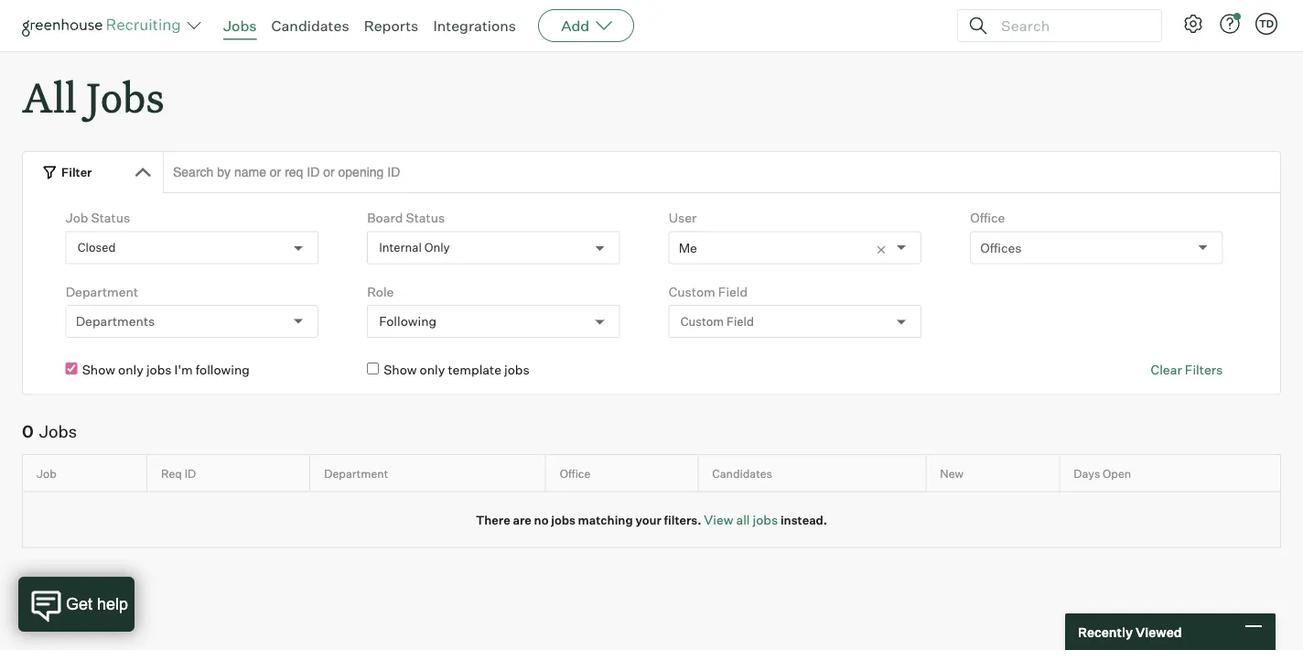 Task type: vqa. For each thing, say whether or not it's contained in the screenshot.


Task type: describe. For each thing, give the bounding box(es) containing it.
0 vertical spatial office
[[971, 210, 1006, 226]]

Show only template jobs checkbox
[[367, 363, 379, 375]]

req
[[161, 466, 182, 480]]

filters.
[[664, 513, 702, 527]]

job for job
[[37, 466, 57, 480]]

show for show only template jobs
[[384, 362, 417, 378]]

only
[[425, 240, 450, 255]]

0 vertical spatial custom
[[669, 284, 716, 300]]

following
[[379, 314, 437, 330]]

1 vertical spatial candidates
[[713, 466, 773, 480]]

0 jobs
[[22, 421, 77, 442]]

days
[[1074, 466, 1101, 480]]

recently viewed
[[1079, 624, 1183, 640]]

status for job status
[[91, 210, 130, 226]]

role
[[367, 284, 394, 300]]

Search by name or req ID or opening ID text field
[[163, 151, 1282, 193]]

view
[[704, 512, 734, 528]]

jobs for 0 jobs
[[39, 421, 77, 442]]

td
[[1260, 17, 1275, 30]]

req id
[[161, 466, 196, 480]]

0 vertical spatial department
[[66, 284, 138, 300]]

no
[[534, 513, 549, 527]]

Show only jobs I'm following checkbox
[[66, 363, 78, 375]]

me
[[679, 240, 698, 256]]

td button
[[1256, 13, 1278, 35]]

jobs right all
[[753, 512, 778, 528]]

job status
[[66, 210, 130, 226]]

only for template
[[420, 362, 445, 378]]

internal only
[[379, 240, 450, 255]]

td button
[[1253, 9, 1282, 38]]

reports link
[[364, 16, 419, 35]]

are
[[513, 513, 532, 527]]

1 vertical spatial department
[[324, 466, 388, 480]]

show for show only jobs i'm following
[[82, 362, 115, 378]]

jobs link
[[223, 16, 257, 35]]

0 vertical spatial custom field
[[669, 284, 748, 300]]

0 vertical spatial field
[[719, 284, 748, 300]]

user
[[669, 210, 697, 226]]

matching
[[578, 513, 633, 527]]

add button
[[539, 9, 635, 42]]

days open
[[1074, 466, 1132, 480]]

jobs left i'm
[[146, 362, 172, 378]]

board status
[[367, 210, 445, 226]]

your
[[636, 513, 662, 527]]

i'm
[[175, 362, 193, 378]]

integrations link
[[433, 16, 517, 35]]

clear value element
[[875, 232, 897, 263]]

show only template jobs
[[384, 362, 530, 378]]



Task type: locate. For each thing, give the bounding box(es) containing it.
field
[[719, 284, 748, 300], [727, 314, 754, 329]]

2 only from the left
[[420, 362, 445, 378]]

office up offices on the right of the page
[[971, 210, 1006, 226]]

jobs for all jobs
[[86, 70, 164, 124]]

following
[[196, 362, 250, 378]]

jobs
[[223, 16, 257, 35], [86, 70, 164, 124], [39, 421, 77, 442]]

1 horizontal spatial show
[[384, 362, 417, 378]]

job down 0 jobs
[[37, 466, 57, 480]]

0 horizontal spatial office
[[560, 466, 591, 480]]

1 vertical spatial office
[[560, 466, 591, 480]]

jobs inside there are no jobs matching your filters. view all jobs instead.
[[551, 513, 576, 527]]

open
[[1103, 466, 1132, 480]]

all jobs
[[22, 70, 164, 124]]

2 vertical spatial jobs
[[39, 421, 77, 442]]

there are no jobs matching your filters. view all jobs instead.
[[476, 512, 828, 528]]

status
[[91, 210, 130, 226], [406, 210, 445, 226]]

custom field down me option
[[681, 314, 754, 329]]

show only jobs i'm following
[[82, 362, 250, 378]]

jobs right 0
[[39, 421, 77, 442]]

custom down me
[[669, 284, 716, 300]]

custom field down me
[[669, 284, 748, 300]]

integrations
[[433, 16, 517, 35]]

greenhouse recruiting image
[[22, 15, 187, 37]]

status up closed
[[91, 210, 130, 226]]

status for board status
[[406, 210, 445, 226]]

0 horizontal spatial show
[[82, 362, 115, 378]]

custom down me option
[[681, 314, 724, 329]]

template
[[448, 362, 502, 378]]

1 vertical spatial custom
[[681, 314, 724, 329]]

clear value image
[[875, 244, 888, 257]]

1 horizontal spatial only
[[420, 362, 445, 378]]

2 status from the left
[[406, 210, 445, 226]]

only down 'departments'
[[118, 362, 144, 378]]

department
[[66, 284, 138, 300], [324, 466, 388, 480]]

show
[[82, 362, 115, 378], [384, 362, 417, 378]]

jobs down the greenhouse recruiting image on the top of page
[[86, 70, 164, 124]]

job
[[66, 210, 88, 226], [37, 466, 57, 480]]

2 horizontal spatial jobs
[[223, 16, 257, 35]]

1 show from the left
[[82, 362, 115, 378]]

office up matching
[[560, 466, 591, 480]]

0 vertical spatial job
[[66, 210, 88, 226]]

internal
[[379, 240, 422, 255]]

status up internal only on the left top of page
[[406, 210, 445, 226]]

1 only from the left
[[118, 362, 144, 378]]

configure image
[[1183, 13, 1205, 35]]

job up closed
[[66, 210, 88, 226]]

departments
[[76, 313, 155, 329]]

viewed
[[1136, 624, 1183, 640]]

0 horizontal spatial job
[[37, 466, 57, 480]]

only
[[118, 362, 144, 378], [420, 362, 445, 378]]

jobs right template
[[505, 362, 530, 378]]

candidates right jobs link
[[272, 16, 349, 35]]

jobs left the candidates link
[[223, 16, 257, 35]]

1 horizontal spatial jobs
[[86, 70, 164, 124]]

all
[[22, 70, 77, 124]]

filters
[[1186, 362, 1224, 378]]

1 horizontal spatial candidates
[[713, 466, 773, 480]]

office
[[971, 210, 1006, 226], [560, 466, 591, 480]]

offices
[[981, 240, 1022, 256]]

1 horizontal spatial status
[[406, 210, 445, 226]]

0 horizontal spatial department
[[66, 284, 138, 300]]

view all jobs link
[[704, 512, 778, 528]]

closed
[[78, 240, 116, 255]]

0 vertical spatial jobs
[[223, 16, 257, 35]]

candidates link
[[272, 16, 349, 35]]

clear filters link
[[1152, 361, 1224, 379]]

1 horizontal spatial job
[[66, 210, 88, 226]]

1 vertical spatial custom field
[[681, 314, 754, 329]]

candidates up all
[[713, 466, 773, 480]]

1 vertical spatial jobs
[[86, 70, 164, 124]]

clear filters
[[1152, 362, 1224, 378]]

1 vertical spatial field
[[727, 314, 754, 329]]

add
[[561, 16, 590, 35]]

candidates
[[272, 16, 349, 35], [713, 466, 773, 480]]

custom
[[669, 284, 716, 300], [681, 314, 724, 329]]

show right show only template jobs option
[[384, 362, 417, 378]]

0 horizontal spatial candidates
[[272, 16, 349, 35]]

custom field
[[669, 284, 748, 300], [681, 314, 754, 329]]

reports
[[364, 16, 419, 35]]

id
[[185, 466, 196, 480]]

Search text field
[[997, 12, 1146, 39]]

jobs
[[146, 362, 172, 378], [505, 362, 530, 378], [753, 512, 778, 528], [551, 513, 576, 527]]

clear
[[1152, 362, 1183, 378]]

1 vertical spatial job
[[37, 466, 57, 480]]

only left template
[[420, 362, 445, 378]]

board
[[367, 210, 403, 226]]

0 horizontal spatial jobs
[[39, 421, 77, 442]]

me option
[[679, 240, 698, 256]]

job for job status
[[66, 210, 88, 226]]

all
[[737, 512, 750, 528]]

new
[[941, 466, 964, 480]]

only for jobs
[[118, 362, 144, 378]]

recently
[[1079, 624, 1134, 640]]

2 show from the left
[[384, 362, 417, 378]]

1 status from the left
[[91, 210, 130, 226]]

filter
[[61, 165, 92, 179]]

1 horizontal spatial department
[[324, 466, 388, 480]]

show right the show only jobs i'm following option
[[82, 362, 115, 378]]

0
[[22, 421, 34, 442]]

0 vertical spatial candidates
[[272, 16, 349, 35]]

1 horizontal spatial office
[[971, 210, 1006, 226]]

jobs right no at the left bottom
[[551, 513, 576, 527]]

0 horizontal spatial only
[[118, 362, 144, 378]]

0 horizontal spatial status
[[91, 210, 130, 226]]

there
[[476, 513, 511, 527]]

instead.
[[781, 513, 828, 527]]



